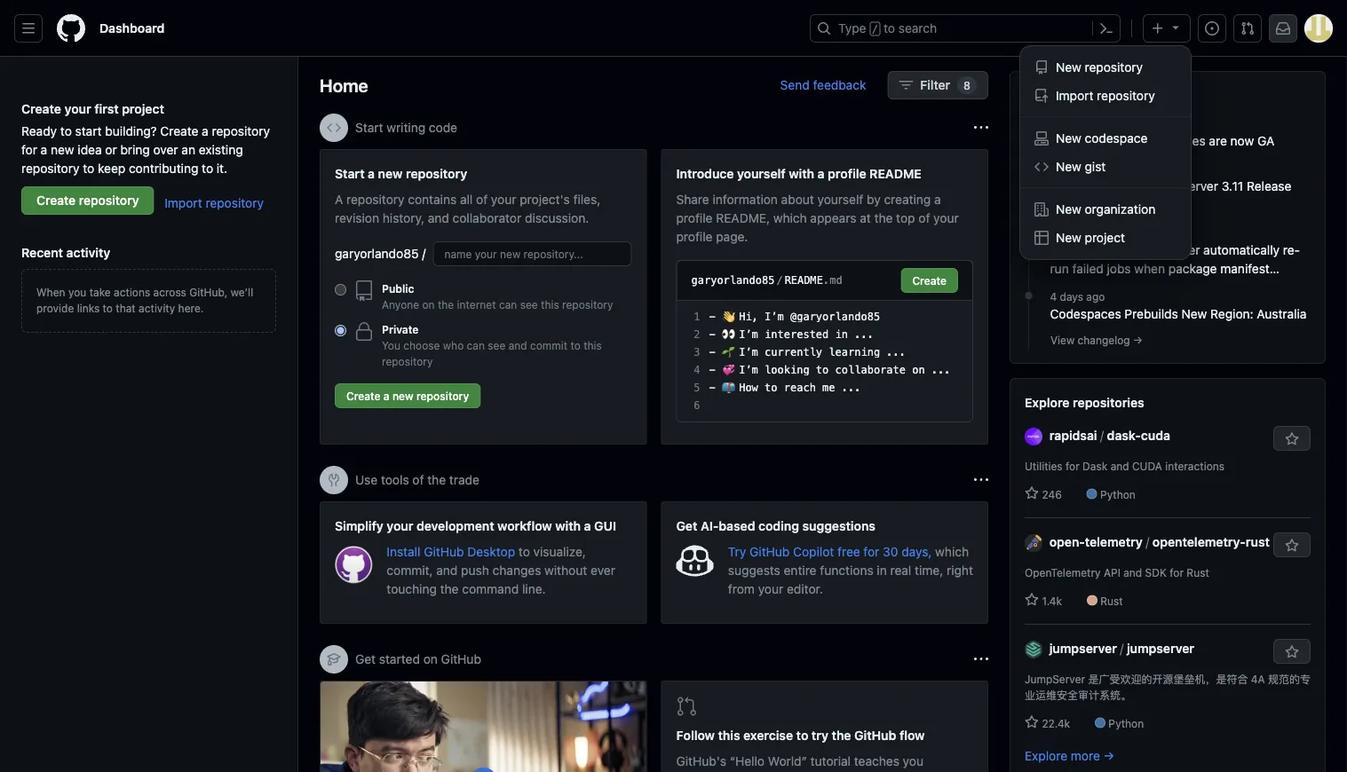 Task type: describe. For each thing, give the bounding box(es) containing it.
try
[[728, 544, 746, 559]]

and inside private you choose who can see and commit to this repository
[[509, 339, 527, 352]]

server
[[1181, 179, 1218, 193]]

a inside share information about yourself by creating a profile readme, which appears at the top of your profile page.
[[934, 192, 941, 206]]

@jumpserver profile image
[[1025, 641, 1043, 659]]

choose
[[404, 339, 440, 352]]

2 vertical spatial profile
[[676, 229, 713, 244]]

规范的专
[[1268, 673, 1311, 686]]

python for jumpserver
[[1109, 718, 1144, 730]]

notifications image
[[1276, 21, 1290, 36]]

/ for rapidsai / dask-cuda
[[1101, 428, 1104, 443]]

1 vertical spatial import repository
[[165, 196, 264, 210]]

dot fill image for the github enterprise server 3.11 release candidate is available
[[1022, 161, 1036, 175]]

see inside public anyone on the internet can see this repository
[[520, 298, 538, 311]]

repository down it.
[[206, 196, 264, 210]]

all
[[460, 192, 473, 206]]

0 vertical spatial activity
[[66, 245, 110, 260]]

garyorlando85 /
[[335, 246, 426, 261]]

telemetry
[[1085, 535, 1143, 549]]

4 inside 1 - 👋 hi, i'm @garyorlando85 2 - 👀 i'm interested in ... 3 - 🌱 i'm currently learning ... 4 - 💞️ i'm looking to collaborate on ... 5 - 📫 how to reach me ... 6
[[694, 364, 700, 377]]

to left it.
[[202, 161, 213, 175]]

1 jumpserver from the left
[[1050, 641, 1117, 656]]

this inside public anyone on the internet can see this repository
[[541, 298, 559, 311]]

new for new organization
[[1056, 202, 1082, 217]]

re-
[[1283, 242, 1300, 257]]

organization
[[1085, 202, 1156, 217]]

code image for start writing code
[[327, 121, 341, 135]]

lock image
[[353, 322, 375, 343]]

your inside simplify your development workflow with a gui element
[[387, 519, 413, 533]]

0 vertical spatial yourself
[[737, 166, 786, 181]]

right
[[947, 563, 973, 578]]

line.
[[522, 582, 546, 596]]

you inside when you take actions across github, we'll provide links to that activity here.
[[68, 286, 86, 298]]

"hello
[[730, 754, 765, 769]]

3.11
[[1222, 179, 1244, 193]]

explore repositories navigation
[[1010, 378, 1326, 773]]

get for get started on github
[[355, 652, 376, 667]]

days for dependabot
[[1060, 226, 1083, 239]]

share information about yourself by creating a profile readme, which appears at the top of your profile page.
[[676, 192, 959, 244]]

codespace
[[1085, 131, 1148, 146]]

you inside github's "hello world" tutorial teaches you
[[903, 754, 924, 769]]

6
[[694, 400, 700, 412]]

1 horizontal spatial import repository
[[1056, 88, 1155, 103]]

@open-telemetry profile image
[[1025, 534, 1043, 552]]

create for create your first project ready to start building? create a repository for a new idea or bring over an existing repository to keep contributing to it.
[[21, 101, 61, 116]]

4 - from the top
[[709, 364, 716, 377]]

new gist link
[[1028, 153, 1184, 181]]

explore for explore repositories
[[1025, 395, 1070, 410]]

or
[[105, 142, 117, 157]]

custom
[[1050, 133, 1095, 148]]

plus image
[[1151, 21, 1165, 36]]

suggestions
[[802, 519, 876, 533]]

your inside which suggests entire functions in real time, right from your editor.
[[758, 582, 784, 596]]

star image for open-
[[1025, 593, 1039, 607]]

get ai-based coding suggestions
[[676, 519, 876, 533]]

try the github flow element
[[661, 681, 989, 773]]

utilities
[[1025, 460, 1063, 472]]

anyone
[[382, 298, 419, 311]]

none submit inside the introduce yourself with a profile readme element
[[901, 268, 958, 293]]

tools image
[[327, 473, 341, 488]]

0 horizontal spatial rust
[[1101, 595, 1123, 607]]

1 vertical spatial profile
[[676, 210, 713, 225]]

@rapidsai profile image
[[1025, 428, 1043, 446]]

public
[[382, 282, 414, 295]]

0 horizontal spatial import
[[165, 196, 202, 210]]

new for new codespace
[[1056, 131, 1082, 146]]

repository down new repository link
[[1097, 88, 1155, 103]]

explore element
[[1010, 71, 1326, 773]]

when you take actions across github, we'll provide links to that activity here.
[[36, 286, 253, 314]]

22.4k
[[1039, 718, 1070, 730]]

start writing code
[[355, 120, 457, 135]]

custom organization roles are now ga
[[1050, 133, 1275, 148]]

command palette image
[[1100, 21, 1114, 36]]

to inside private you choose who can see and commit to this repository
[[571, 339, 581, 352]]

no
[[1146, 242, 1161, 257]]

package
[[1169, 261, 1217, 276]]

new for new project
[[1056, 230, 1082, 245]]

/ for type / to search
[[872, 23, 878, 36]]

homepage image
[[57, 14, 85, 43]]

new inside 4 days ago codespaces prebuilds new region: australia
[[1182, 306, 1207, 321]]

.md
[[823, 274, 843, 287]]

sdk
[[1145, 567, 1167, 579]]

commit
[[530, 339, 568, 352]]

tutorial
[[811, 754, 851, 769]]

days for codespaces
[[1060, 290, 1084, 303]]

learning
[[829, 346, 880, 359]]

0 vertical spatial git pull request image
[[1241, 21, 1255, 36]]

suggests
[[728, 563, 781, 578]]

garyorlando85 for garyorlando85 / readme .md
[[691, 274, 775, 287]]

none radio inside create a new repository element
[[335, 284, 346, 296]]

cuda
[[1132, 460, 1162, 472]]

the right try
[[832, 729, 851, 743]]

new for new gist
[[1056, 159, 1082, 174]]

1 - from the top
[[709, 311, 716, 323]]

1 - 👋 hi, i'm @garyorlando85 2 - 👀 i'm interested in ... 3 - 🌱 i'm currently learning ... 4 - 💞️ i'm looking to collaborate on ... 5 - 📫 how to reach me ... 6
[[694, 311, 951, 412]]

3 - from the top
[[709, 346, 716, 359]]

30
[[883, 544, 898, 559]]

3 for dependabot will no longer automatically re- run failed jobs when package manifest changes
[[1050, 226, 1057, 239]]

on for github
[[423, 652, 438, 667]]

across
[[153, 286, 186, 298]]

for inside the get ai-based coding suggestions element
[[864, 544, 880, 559]]

real
[[890, 563, 912, 578]]

get ai-based coding suggestions element
[[661, 502, 989, 624]]

3 star this repository image from the top
[[1285, 646, 1299, 660]]

dot fill image for dependabot will no longer automatically re- run failed jobs when package manifest changes
[[1022, 225, 1036, 239]]

new inside create your first project ready to start building? create a repository for a new idea or bring over an existing repository to keep contributing to it.
[[51, 142, 74, 157]]

hi,
[[739, 311, 758, 323]]

looking
[[765, 364, 810, 377]]

... up learning
[[855, 329, 874, 341]]

a inside simplify your development workflow with a gui element
[[584, 519, 591, 533]]

of inside share information about yourself by creating a profile readme, which appears at the top of your profile page.
[[919, 210, 930, 225]]

new for create
[[392, 390, 414, 402]]

touching
[[387, 582, 437, 596]]

create a new repository element
[[335, 164, 632, 416]]

gist
[[1085, 159, 1106, 174]]

repo push image
[[1035, 89, 1049, 103]]

region:
[[1211, 306, 1254, 321]]

star this repository image for cuda
[[1285, 433, 1299, 447]]

github inside the get ai-based coding suggestions element
[[750, 544, 790, 559]]

now
[[1231, 133, 1254, 148]]

it.
[[217, 161, 227, 175]]

try github copilot free for 30 days,
[[728, 544, 935, 559]]

github's
[[676, 754, 726, 769]]

use
[[355, 473, 378, 488]]

repository down ready
[[21, 161, 79, 175]]

to left 'start'
[[60, 123, 72, 138]]

this inside private you choose who can see and commit to this repository
[[584, 339, 602, 352]]

days for the
[[1060, 163, 1083, 175]]

/ for garyorlando85 / readme .md
[[777, 274, 783, 287]]

ago inside 4 days ago codespaces prebuilds new region: australia
[[1087, 290, 1105, 303]]

create up an
[[160, 123, 198, 138]]

explore repositories
[[1025, 395, 1145, 410]]

0 vertical spatial readme
[[870, 166, 922, 181]]

import repository link for 'create repository' link on the left top of page
[[165, 196, 264, 210]]

in inside 1 - 👋 hi, i'm @garyorlando85 2 - 👀 i'm interested in ... 3 - 🌱 i'm currently learning ... 4 - 💞️ i'm looking to collaborate on ... 5 - 📫 how to reach me ... 6
[[835, 329, 848, 341]]

editor.
[[787, 582, 823, 596]]

push
[[461, 563, 489, 578]]

and right dask at the right bottom
[[1111, 460, 1129, 472]]

to left 'search'
[[884, 21, 895, 36]]

desktop
[[467, 544, 515, 559]]

jumpserver
[[1025, 673, 1085, 686]]

on for the
[[422, 298, 435, 311]]

organization image
[[1035, 202, 1049, 217]]

repository down command palette icon
[[1085, 60, 1143, 75]]

create for create a new repository
[[346, 390, 381, 402]]

your inside create your first project ready to start building? create a repository for a new idea or bring over an existing repository to keep contributing to it.
[[64, 101, 91, 116]]

0 vertical spatial repo image
[[1035, 60, 1049, 75]]

github up teaches
[[855, 729, 896, 743]]

repositories
[[1073, 395, 1145, 410]]

... up collaborate
[[887, 346, 906, 359]]

triangle down image
[[1169, 20, 1183, 34]]

custom organization roles are now ga link
[[1050, 131, 1311, 150]]

install
[[387, 544, 420, 559]]

repository inside private you choose who can see and commit to this repository
[[382, 355, 433, 368]]

which inside share information about yourself by creating a profile readme, which appears at the top of your profile page.
[[773, 210, 807, 225]]

the inside share information about yourself by creating a profile readme, which appears at the top of your profile page.
[[874, 210, 893, 225]]

new codespace link
[[1028, 124, 1184, 153]]

repository up existing on the top of the page
[[212, 123, 270, 138]]

github inside 3 days ago the github enterprise server 3.11 release candidate is available
[[1075, 179, 1116, 193]]

new project
[[1056, 230, 1125, 245]]

failed
[[1072, 261, 1104, 276]]

and inside to visualize, commit, and push changes without ever touching the command line.
[[436, 563, 458, 578]]

why am i seeing this? image
[[974, 473, 989, 488]]

recent activity
[[21, 245, 110, 260]]

contributing
[[129, 161, 198, 175]]

code image for new gist
[[1035, 160, 1049, 174]]

explore for explore more →
[[1025, 749, 1068, 763]]

new organization link
[[1028, 195, 1184, 224]]

over
[[153, 142, 178, 157]]

import repository link for new repository link
[[1028, 82, 1184, 110]]

Repository name text field
[[433, 242, 632, 266]]

why am i seeing this? image for github's "hello world" tutorial teaches you
[[974, 653, 989, 667]]

/ for garyorlando85 /
[[422, 246, 426, 261]]

start for start a new repository
[[335, 166, 365, 181]]

simplify your development workflow with a gui element
[[320, 502, 647, 624]]

which suggests entire functions in real time, right from your editor.
[[728, 544, 973, 596]]

install github desktop
[[387, 544, 519, 559]]

your inside a repository contains all of your project's files, revision history, and collaborator discussion.
[[491, 192, 516, 206]]

/ up sdk
[[1146, 535, 1150, 549]]

none radio inside create a new repository element
[[335, 325, 346, 337]]

i'm up how on the right
[[739, 364, 758, 377]]

start for start writing code
[[355, 120, 383, 135]]

1 vertical spatial repo image
[[353, 281, 375, 302]]

on inside 1 - 👋 hi, i'm @garyorlando85 2 - 👀 i'm interested in ... 3 - 🌱 i'm currently learning ... 4 - 💞️ i'm looking to collaborate on ... 5 - 📫 how to reach me ... 6
[[912, 364, 925, 377]]

trade
[[449, 473, 480, 488]]

top
[[896, 210, 915, 225]]

github desktop image
[[335, 546, 373, 584]]

dependabot
[[1050, 242, 1121, 257]]

api
[[1104, 567, 1121, 579]]

to visualize, commit, and push changes without ever touching the command line.
[[387, 544, 615, 596]]

dask-
[[1107, 428, 1141, 443]]

1 vertical spatial with
[[555, 519, 581, 533]]

about
[[781, 192, 814, 206]]

create your first project ready to start building? create a repository for a new idea or bring over an existing repository to keep contributing to it.
[[21, 101, 270, 175]]

业运维安全审计系统。
[[1025, 689, 1131, 702]]

discussion.
[[525, 210, 589, 225]]

💞️
[[722, 364, 733, 377]]

and right api
[[1124, 567, 1142, 579]]

ago for failed
[[1086, 226, 1105, 239]]



Task type: vqa. For each thing, say whether or not it's contained in the screenshot.
'Recent'
yes



Task type: locate. For each thing, give the bounding box(es) containing it.
to inside try the github flow element
[[796, 729, 809, 743]]

a
[[335, 192, 343, 206]]

1 vertical spatial code image
[[1035, 160, 1049, 174]]

ago inside 3 days ago the github enterprise server 3.11 release candidate is available
[[1086, 163, 1105, 175]]

repository up commit
[[562, 298, 613, 311]]

collaborator
[[453, 210, 522, 225]]

the inside public anyone on the internet can see this repository
[[438, 298, 454, 311]]

0 horizontal spatial git pull request image
[[676, 696, 698, 718]]

jumpserver / jumpserver
[[1050, 641, 1195, 656]]

github down gist
[[1075, 179, 1116, 193]]

1 horizontal spatial import
[[1056, 88, 1094, 103]]

repository inside button
[[416, 390, 469, 402]]

yourself up information
[[737, 166, 786, 181]]

2 vertical spatial new
[[392, 390, 414, 402]]

in left real
[[877, 563, 887, 578]]

start
[[355, 120, 383, 135], [335, 166, 365, 181]]

creating
[[884, 192, 931, 206]]

a up existing on the top of the page
[[202, 123, 208, 138]]

2 vertical spatial changes
[[493, 563, 541, 578]]

1 horizontal spatial repo image
[[1035, 60, 1049, 75]]

without
[[545, 563, 587, 578]]

i'm down "hi,"
[[739, 329, 758, 341]]

the left internet
[[438, 298, 454, 311]]

new inside button
[[392, 390, 414, 402]]

None submit
[[901, 268, 958, 293]]

ready
[[21, 123, 57, 138]]

opentelemetry-
[[1153, 535, 1246, 549]]

0 vertical spatial →
[[1133, 334, 1143, 346]]

days inside 3 days ago the github enterprise server 3.11 release candidate is available
[[1060, 163, 1083, 175]]

repository inside a repository contains all of your project's files, revision history, and collaborator discussion.
[[346, 192, 405, 206]]

a down you
[[384, 390, 390, 402]]

0 vertical spatial changes
[[1066, 88, 1116, 103]]

organization
[[1098, 133, 1171, 148]]

to down workflow
[[519, 544, 530, 559]]

create repository
[[36, 193, 139, 208]]

in inside which suggests entire functions in real time, right from your editor.
[[877, 563, 887, 578]]

this right commit
[[584, 339, 602, 352]]

dot fill image for custom organization roles are now ga
[[1022, 115, 1036, 130]]

garyorlando85 for garyorlando85 /
[[335, 246, 419, 261]]

1 vertical spatial import repository link
[[165, 196, 264, 210]]

dot fill image up codespaces "icon"
[[1022, 115, 1036, 130]]

2 star this repository image from the top
[[1285, 539, 1299, 553]]

3 for the github enterprise server 3.11 release candidate is available
[[1050, 163, 1057, 175]]

4 inside 4 days ago codespaces prebuilds new region: australia
[[1050, 290, 1057, 303]]

project's
[[520, 192, 570, 206]]

dot fill image
[[1022, 161, 1036, 175], [1022, 289, 1036, 303]]

2 star image from the top
[[1025, 593, 1039, 607]]

0 vertical spatial dot fill image
[[1022, 115, 1036, 130]]

new up the
[[1056, 159, 1082, 174]]

→ for explore more →
[[1104, 749, 1115, 763]]

0 vertical spatial 4
[[1050, 290, 1057, 303]]

your right the top at the top right of the page
[[934, 210, 959, 225]]

new for start
[[378, 166, 403, 181]]

get for get ai-based coding suggestions
[[676, 519, 698, 533]]

start
[[75, 123, 102, 138]]

None radio
[[335, 325, 346, 337]]

1 horizontal spatial can
[[499, 298, 517, 311]]

repository down keep
[[79, 193, 139, 208]]

0 horizontal spatial →
[[1104, 749, 1115, 763]]

1 vertical spatial →
[[1104, 749, 1115, 763]]

you
[[68, 286, 86, 298], [903, 754, 924, 769]]

can inside private you choose who can see and commit to this repository
[[467, 339, 485, 352]]

0 vertical spatial code image
[[327, 121, 341, 135]]

1 vertical spatial start
[[335, 166, 365, 181]]

more
[[1071, 749, 1100, 763]]

2 ago from the top
[[1086, 226, 1105, 239]]

garyorlando85
[[335, 246, 419, 261], [691, 274, 775, 287]]

git pull request image inside try the github flow element
[[676, 696, 698, 718]]

repo image left public
[[353, 281, 375, 302]]

1 vertical spatial rust
[[1101, 595, 1123, 607]]

2 vertical spatial 3
[[694, 346, 700, 359]]

changes inside to visualize, commit, and push changes without ever touching the command line.
[[493, 563, 541, 578]]

1 vertical spatial star image
[[1025, 593, 1039, 607]]

0 horizontal spatial garyorlando85
[[335, 246, 419, 261]]

0 vertical spatial this
[[541, 298, 559, 311]]

1 horizontal spatial rust
[[1187, 567, 1209, 579]]

which down about on the top
[[773, 210, 807, 225]]

1 vertical spatial git pull request image
[[676, 696, 698, 718]]

rapidsai / dask-cuda
[[1050, 428, 1171, 443]]

can right internet
[[499, 298, 517, 311]]

/ for jumpserver / jumpserver
[[1120, 641, 1124, 656]]

files,
[[573, 192, 601, 206]]

0 vertical spatial garyorlando85
[[335, 246, 419, 261]]

→ inside explore repositories navigation
[[1104, 749, 1115, 763]]

search
[[899, 21, 937, 36]]

star this repository image for opentelemetry-
[[1285, 539, 1299, 553]]

ago up dependabot
[[1086, 226, 1105, 239]]

0 horizontal spatial this
[[541, 298, 559, 311]]

📫
[[722, 382, 733, 394]]

0 vertical spatial with
[[789, 166, 815, 181]]

1 horizontal spatial see
[[520, 298, 538, 311]]

0 vertical spatial new
[[51, 142, 74, 157]]

0 vertical spatial profile
[[828, 166, 866, 181]]

/ down history,
[[422, 246, 426, 261]]

what is github? image
[[321, 682, 646, 773]]

garyorlando85 inside the introduce yourself with a profile readme element
[[691, 274, 775, 287]]

jumpserver 是广受欢迎的开源堡垒机，是符合 4a 规范的专 业运维安全审计系统。
[[1025, 673, 1311, 702]]

building?
[[105, 123, 157, 138]]

create for create repository
[[36, 193, 76, 208]]

jumpserver up 是广受欢迎的开源堡垒机，是符合
[[1127, 641, 1195, 656]]

copilot
[[793, 544, 834, 559]]

introduce yourself with a profile readme element
[[661, 149, 989, 445]]

i'm right 🌱
[[739, 346, 758, 359]]

1 horizontal spatial in
[[877, 563, 887, 578]]

5 - from the top
[[709, 382, 716, 394]]

the down install github desktop
[[440, 582, 459, 596]]

rust
[[1246, 535, 1270, 549]]

private you choose who can see and commit to this repository
[[382, 323, 602, 368]]

None radio
[[335, 284, 346, 296]]

/ left dask-
[[1101, 428, 1104, 443]]

your down suggests
[[758, 582, 784, 596]]

0 vertical spatial in
[[835, 329, 848, 341]]

/ inside the introduce yourself with a profile readme element
[[777, 274, 783, 287]]

and down install github desktop link
[[436, 563, 458, 578]]

your inside share information about yourself by creating a profile readme, which appears at the top of your profile page.
[[934, 210, 959, 225]]

2 vertical spatial of
[[412, 473, 424, 488]]

dashboard link
[[92, 14, 172, 43]]

entire
[[784, 563, 817, 578]]

activity down across
[[139, 302, 175, 314]]

to up the me
[[816, 364, 829, 377]]

/
[[872, 23, 878, 36], [422, 246, 426, 261], [777, 274, 783, 287], [1101, 428, 1104, 443], [1146, 535, 1150, 549], [1120, 641, 1124, 656]]

1 vertical spatial why am i seeing this? image
[[974, 653, 989, 667]]

1 explore from the top
[[1025, 395, 1070, 410]]

type
[[838, 21, 866, 36]]

issue opened image
[[1205, 21, 1219, 36]]

1 vertical spatial ago
[[1086, 226, 1105, 239]]

to right how on the right
[[765, 382, 778, 394]]

new for new repository
[[1056, 60, 1082, 75]]

to right commit
[[571, 339, 581, 352]]

a down ready
[[41, 142, 47, 157]]

3 inside 1 - 👋 hi, i'm @garyorlando85 2 - 👀 i'm interested in ... 3 - 🌱 i'm currently learning ... 4 - 💞️ i'm looking to collaborate on ... 5 - 📫 how to reach me ... 6
[[694, 346, 700, 359]]

start inside create a new repository element
[[335, 166, 365, 181]]

3 days ago dependabot will no longer automatically re- run failed jobs when package manifest changes
[[1050, 226, 1300, 294]]

0 vertical spatial import
[[1056, 88, 1094, 103]]

0 vertical spatial see
[[520, 298, 538, 311]]

star image
[[1025, 487, 1039, 501], [1025, 593, 1039, 607]]

the left trade
[[427, 473, 446, 488]]

0 horizontal spatial of
[[412, 473, 424, 488]]

1 horizontal spatial get
[[676, 519, 698, 533]]

0 horizontal spatial code image
[[327, 121, 341, 135]]

1 vertical spatial new
[[378, 166, 403, 181]]

2 vertical spatial on
[[423, 652, 438, 667]]

links
[[77, 302, 100, 314]]

code image down codespaces "icon"
[[1035, 160, 1049, 174]]

free
[[838, 544, 860, 559]]

readme,
[[716, 210, 770, 225]]

0 vertical spatial you
[[68, 286, 86, 298]]

the github enterprise server 3.11 release candidate is available link
[[1050, 177, 1311, 214]]

import repository link down new repository
[[1028, 82, 1184, 110]]

1 horizontal spatial yourself
[[818, 192, 864, 206]]

which
[[773, 210, 807, 225], [935, 544, 969, 559]]

filter
[[920, 78, 950, 92]]

1 vertical spatial activity
[[139, 302, 175, 314]]

changes down new repository
[[1066, 88, 1116, 103]]

a left gui
[[584, 519, 591, 533]]

for left dask at the right bottom
[[1066, 460, 1080, 472]]

activity inside when you take actions across github, we'll provide links to that activity here.
[[139, 302, 175, 314]]

0 vertical spatial explore
[[1025, 395, 1070, 410]]

1 why am i seeing this? image from the top
[[974, 121, 989, 135]]

bring
[[120, 142, 150, 157]]

see inside private you choose who can see and commit to this repository
[[488, 339, 506, 352]]

0 vertical spatial rust
[[1187, 567, 1209, 579]]

ago inside 3 days ago dependabot will no longer automatically re- run failed jobs when package manifest changes
[[1086, 226, 1105, 239]]

dashboard
[[99, 21, 165, 36]]

1 ago from the top
[[1086, 163, 1105, 175]]

1 horizontal spatial garyorlando85
[[691, 274, 775, 287]]

2 vertical spatial days
[[1060, 290, 1084, 303]]

4 days ago codespaces prebuilds new region: australia
[[1050, 290, 1307, 321]]

2 dot fill image from the top
[[1022, 289, 1036, 303]]

github right started
[[441, 652, 481, 667]]

garyorlando85 / readme .md
[[691, 274, 843, 287]]

1 dot fill image from the top
[[1022, 161, 1036, 175]]

→
[[1133, 334, 1143, 346], [1104, 749, 1115, 763]]

opentelemetry api and sdk for rust
[[1025, 567, 1209, 579]]

1 horizontal spatial →
[[1133, 334, 1143, 346]]

writing
[[387, 120, 426, 135]]

4 down run
[[1050, 290, 1057, 303]]

0 horizontal spatial jumpserver
[[1050, 641, 1117, 656]]

new inside button
[[1056, 230, 1082, 245]]

garyorlando85 up public
[[335, 246, 419, 261]]

1 vertical spatial of
[[919, 210, 930, 225]]

0 horizontal spatial readme
[[785, 274, 823, 287]]

8
[[964, 79, 971, 91]]

code image
[[327, 121, 341, 135], [1035, 160, 1049, 174]]

0 horizontal spatial which
[[773, 210, 807, 225]]

1 vertical spatial which
[[935, 544, 969, 559]]

0 vertical spatial 3
[[1050, 163, 1057, 175]]

start up a
[[335, 166, 365, 181]]

why am i seeing this? image left codespaces "icon"
[[974, 121, 989, 135]]

1 vertical spatial changes
[[1050, 280, 1099, 294]]

see right who at the left top
[[488, 339, 506, 352]]

2 vertical spatial star this repository image
[[1285, 646, 1299, 660]]

git pull request image up the follow
[[676, 696, 698, 718]]

2 explore from the top
[[1025, 749, 1068, 763]]

1 vertical spatial can
[[467, 339, 485, 352]]

1 vertical spatial see
[[488, 339, 506, 352]]

a up share information about yourself by creating a profile readme, which appears at the top of your profile page.
[[818, 166, 825, 181]]

/ inside type / to search
[[872, 23, 878, 36]]

2 vertical spatial this
[[718, 729, 740, 743]]

your up 'start'
[[64, 101, 91, 116]]

to inside to visualize, commit, and push changes without ever touching the command line.
[[519, 544, 530, 559]]

python for dask-
[[1100, 488, 1136, 501]]

→ for view changelog →
[[1133, 334, 1143, 346]]

0 horizontal spatial import repository link
[[165, 196, 264, 210]]

a up revision
[[368, 166, 375, 181]]

1 horizontal spatial which
[[935, 544, 969, 559]]

/ left .md
[[777, 274, 783, 287]]

new down you
[[392, 390, 414, 402]]

2 dot fill image from the top
[[1022, 225, 1036, 239]]

0 vertical spatial project
[[122, 101, 164, 116]]

on right the anyone at the top left of page
[[422, 298, 435, 311]]

git pull request image left "notifications" image
[[1241, 21, 1255, 36]]

create a new repository button
[[335, 384, 481, 409]]

2 days from the top
[[1060, 226, 1083, 239]]

a inside create a new repository button
[[384, 390, 390, 402]]

2 why am i seeing this? image from the top
[[974, 653, 989, 667]]

why am i seeing this? image
[[974, 121, 989, 135], [974, 653, 989, 667]]

ago for is
[[1086, 163, 1105, 175]]

new down the
[[1056, 202, 1082, 217]]

days up dependabot
[[1060, 226, 1083, 239]]

new repository link
[[1028, 53, 1184, 82]]

1 vertical spatial you
[[903, 754, 924, 769]]

3 inside 3 days ago dependabot will no longer automatically re- run failed jobs when package manifest changes
[[1050, 226, 1057, 239]]

in
[[835, 329, 848, 341], [877, 563, 887, 578]]

star image for rapidsai
[[1025, 487, 1039, 501]]

can inside public anyone on the internet can see this repository
[[499, 298, 517, 311]]

flow
[[900, 729, 925, 743]]

opentelemetry
[[1025, 567, 1101, 579]]

1 horizontal spatial of
[[476, 192, 488, 206]]

git pull request image
[[1241, 21, 1255, 36], [676, 696, 698, 718]]

0 horizontal spatial yourself
[[737, 166, 786, 181]]

table image
[[1035, 231, 1049, 245]]

for inside create your first project ready to start building? create a repository for a new idea or bring over an existing repository to keep contributing to it.
[[21, 142, 37, 157]]

manifest
[[1221, 261, 1270, 276]]

dot fill image for codespaces prebuilds new region: australia
[[1022, 289, 1036, 303]]

0 vertical spatial python
[[1100, 488, 1136, 501]]

create
[[21, 101, 61, 116], [160, 123, 198, 138], [36, 193, 76, 208], [346, 390, 381, 402]]

days inside 3 days ago dependabot will no longer automatically re- run failed jobs when package manifest changes
[[1060, 226, 1083, 239]]

jumpserver
[[1050, 641, 1117, 656], [1127, 641, 1195, 656]]

1 horizontal spatial git pull request image
[[1241, 21, 1255, 36]]

rust down opentelemetry-
[[1187, 567, 1209, 579]]

0 horizontal spatial see
[[488, 339, 506, 352]]

1 vertical spatial python
[[1109, 718, 1144, 730]]

changes down failed
[[1050, 280, 1099, 294]]

readme up creating
[[870, 166, 922, 181]]

github's "hello world" tutorial teaches you
[[676, 754, 956, 773]]

3 days from the top
[[1060, 290, 1084, 303]]

code image down home
[[327, 121, 341, 135]]

star this repository image
[[1285, 433, 1299, 447], [1285, 539, 1299, 553], [1285, 646, 1299, 660]]

when
[[36, 286, 65, 298]]

code image inside the new gist link
[[1035, 160, 1049, 174]]

github
[[1075, 179, 1116, 193], [424, 544, 464, 559], [750, 544, 790, 559], [441, 652, 481, 667], [855, 729, 896, 743]]

2 vertical spatial ago
[[1087, 290, 1105, 303]]

to down take
[[103, 302, 113, 314]]

1 vertical spatial days
[[1060, 226, 1083, 239]]

why am i seeing this? image for share information about yourself by creating a profile readme, which appears at the top of your profile page.
[[974, 121, 989, 135]]

commit,
[[387, 563, 433, 578]]

project up building?
[[122, 101, 164, 116]]

changelog
[[1078, 334, 1130, 346]]

type / to search
[[838, 21, 937, 36]]

/ inside create a new repository element
[[422, 246, 426, 261]]

days inside 4 days ago codespaces prebuilds new region: australia
[[1060, 290, 1084, 303]]

of right "tools"
[[412, 473, 424, 488]]

internet
[[457, 298, 496, 311]]

3 down 2
[[694, 346, 700, 359]]

0 vertical spatial import repository
[[1056, 88, 1155, 103]]

changes inside 3 days ago dependabot will no longer automatically re- run failed jobs when package manifest changes
[[1050, 280, 1099, 294]]

follow
[[676, 729, 715, 743]]

create inside button
[[346, 390, 381, 402]]

you down the flow
[[903, 754, 924, 769]]

3 ago from the top
[[1087, 290, 1105, 303]]

0 horizontal spatial project
[[122, 101, 164, 116]]

explore more →
[[1025, 749, 1115, 763]]

code
[[429, 120, 457, 135]]

0 horizontal spatial with
[[555, 519, 581, 533]]

1 vertical spatial in
[[877, 563, 887, 578]]

- left 👋
[[709, 311, 716, 323]]

1 horizontal spatial you
[[903, 754, 924, 769]]

1 dot fill image from the top
[[1022, 115, 1036, 130]]

new project button
[[1028, 224, 1184, 252]]

you up links
[[68, 286, 86, 298]]

0 horizontal spatial repo image
[[353, 281, 375, 302]]

0 horizontal spatial in
[[835, 329, 848, 341]]

star image down utilities
[[1025, 487, 1039, 501]]

1 days from the top
[[1060, 163, 1083, 175]]

codespaces image
[[1035, 131, 1049, 146]]

filter image
[[899, 78, 913, 92]]

0 vertical spatial can
[[499, 298, 517, 311]]

changes up line.
[[493, 563, 541, 578]]

github inside simplify your development workflow with a gui element
[[424, 544, 464, 559]]

a right creating
[[934, 192, 941, 206]]

- left 🌱
[[709, 346, 716, 359]]

explore up @rapidsai profile image
[[1025, 395, 1070, 410]]

jobs
[[1107, 261, 1131, 276]]

of inside a repository contains all of your project's files, revision history, and collaborator discussion.
[[476, 192, 488, 206]]

which inside which suggests entire functions in real time, right from your editor.
[[935, 544, 969, 559]]

new up history,
[[378, 166, 403, 181]]

1 vertical spatial garyorlando85
[[691, 274, 775, 287]]

introduce yourself with a profile readme
[[676, 166, 922, 181]]

feedback
[[813, 78, 866, 92]]

project inside button
[[1085, 230, 1125, 245]]

repository down choose
[[382, 355, 433, 368]]

a
[[202, 123, 208, 138], [41, 142, 47, 157], [368, 166, 375, 181], [818, 166, 825, 181], [934, 192, 941, 206], [384, 390, 390, 402], [584, 519, 591, 533]]

new organization
[[1056, 202, 1156, 217]]

import down contributing at the left top
[[165, 196, 202, 210]]

for right sdk
[[1170, 567, 1184, 579]]

1 vertical spatial 3
[[1050, 226, 1057, 239]]

1 star this repository image from the top
[[1285, 433, 1299, 447]]

1 vertical spatial get
[[355, 652, 376, 667]]

introduce
[[676, 166, 734, 181]]

0 horizontal spatial can
[[467, 339, 485, 352]]

2
[[694, 329, 700, 341]]

get right mortar board image
[[355, 652, 376, 667]]

👀
[[722, 329, 733, 341]]

repository up contains
[[406, 166, 467, 181]]

... right collaborate
[[932, 364, 951, 377]]

yourself inside share information about yourself by creating a profile readme, which appears at the top of your profile page.
[[818, 192, 864, 206]]

1 vertical spatial this
[[584, 339, 602, 352]]

the inside to visualize, commit, and push changes without ever touching the command line.
[[440, 582, 459, 596]]

days
[[1060, 163, 1083, 175], [1060, 226, 1083, 239], [1060, 290, 1084, 303]]

star image
[[1025, 716, 1039, 730]]

python down jumpserver 是广受欢迎的开源堡垒机，是符合 4a 规范的专 业运维安全审计系统。
[[1109, 718, 1144, 730]]

of right all
[[476, 192, 488, 206]]

project inside create your first project ready to start building? create a repository for a new idea or bring over an existing repository to keep contributing to it.
[[122, 101, 164, 116]]

/ up 是广受欢迎的开源堡垒机，是符合
[[1120, 641, 1124, 656]]

explore down 22.4k
[[1025, 749, 1068, 763]]

days,
[[902, 544, 932, 559]]

see up commit
[[520, 298, 538, 311]]

0 horizontal spatial get
[[355, 652, 376, 667]]

i'm right "hi,"
[[765, 311, 784, 323]]

1 vertical spatial dot fill image
[[1022, 225, 1036, 239]]

2 - from the top
[[709, 329, 716, 341]]

this inside try the github flow element
[[718, 729, 740, 743]]

1 horizontal spatial with
[[789, 166, 815, 181]]

to down idea
[[83, 161, 94, 175]]

the right at
[[874, 210, 893, 225]]

project down new organization link
[[1085, 230, 1125, 245]]

and inside a repository contains all of your project's files, revision history, and collaborator discussion.
[[428, 210, 449, 225]]

dot fill image
[[1022, 115, 1036, 130], [1022, 225, 1036, 239]]

repository inside public anyone on the internet can see this repository
[[562, 298, 613, 311]]

@garyorlando85
[[790, 311, 880, 323]]

3 inside 3 days ago the github enterprise server 3.11 release candidate is available
[[1050, 163, 1057, 175]]

what is github? element
[[320, 681, 647, 773]]

to inside when you take actions across github, we'll provide links to that activity here.
[[103, 302, 113, 314]]

longer
[[1164, 242, 1200, 257]]

1 vertical spatial import
[[165, 196, 202, 210]]

project
[[122, 101, 164, 116], [1085, 230, 1125, 245]]

menu containing new repository
[[1020, 46, 1191, 259]]

codespaces prebuilds new region: australia link
[[1050, 305, 1311, 323]]

when
[[1135, 261, 1165, 276]]

mortar board image
[[327, 653, 341, 667]]

repo image
[[1035, 60, 1049, 75], [353, 281, 375, 302]]

4 up "5"
[[694, 364, 700, 377]]

1 star image from the top
[[1025, 487, 1039, 501]]

for left "30"
[[864, 544, 880, 559]]

get left ai- on the bottom right
[[676, 519, 698, 533]]

at
[[860, 210, 871, 225]]

dask
[[1083, 460, 1108, 472]]

2 jumpserver from the left
[[1127, 641, 1195, 656]]

-
[[709, 311, 716, 323], [709, 329, 716, 341], [709, 346, 716, 359], [709, 364, 716, 377], [709, 382, 716, 394]]

3 up the
[[1050, 163, 1057, 175]]

import repository down it.
[[165, 196, 264, 210]]

the
[[1050, 179, 1072, 193]]

garyorlando85 up 👋
[[691, 274, 775, 287]]

enterprise
[[1119, 179, 1178, 193]]

view changelog →
[[1051, 334, 1143, 346]]

days up codespaces
[[1060, 290, 1084, 303]]

new left the region:
[[1182, 306, 1207, 321]]

try
[[812, 729, 829, 743]]

1 vertical spatial readme
[[785, 274, 823, 287]]

0 vertical spatial star image
[[1025, 487, 1039, 501]]

on inside public anyone on the internet can see this repository
[[422, 298, 435, 311]]

0 vertical spatial import repository link
[[1028, 82, 1184, 110]]

keep
[[98, 161, 125, 175]]

repository up revision
[[346, 192, 405, 206]]

1 horizontal spatial this
[[584, 339, 602, 352]]

2 horizontal spatial this
[[718, 729, 740, 743]]

0 vertical spatial why am i seeing this? image
[[974, 121, 989, 135]]

1 vertical spatial project
[[1085, 230, 1125, 245]]

5
[[694, 382, 700, 394]]

garyorlando85 inside create a new repository element
[[335, 246, 419, 261]]

repository down who at the left top
[[416, 390, 469, 402]]

menu
[[1020, 46, 1191, 259]]

... right the me
[[842, 382, 861, 394]]



